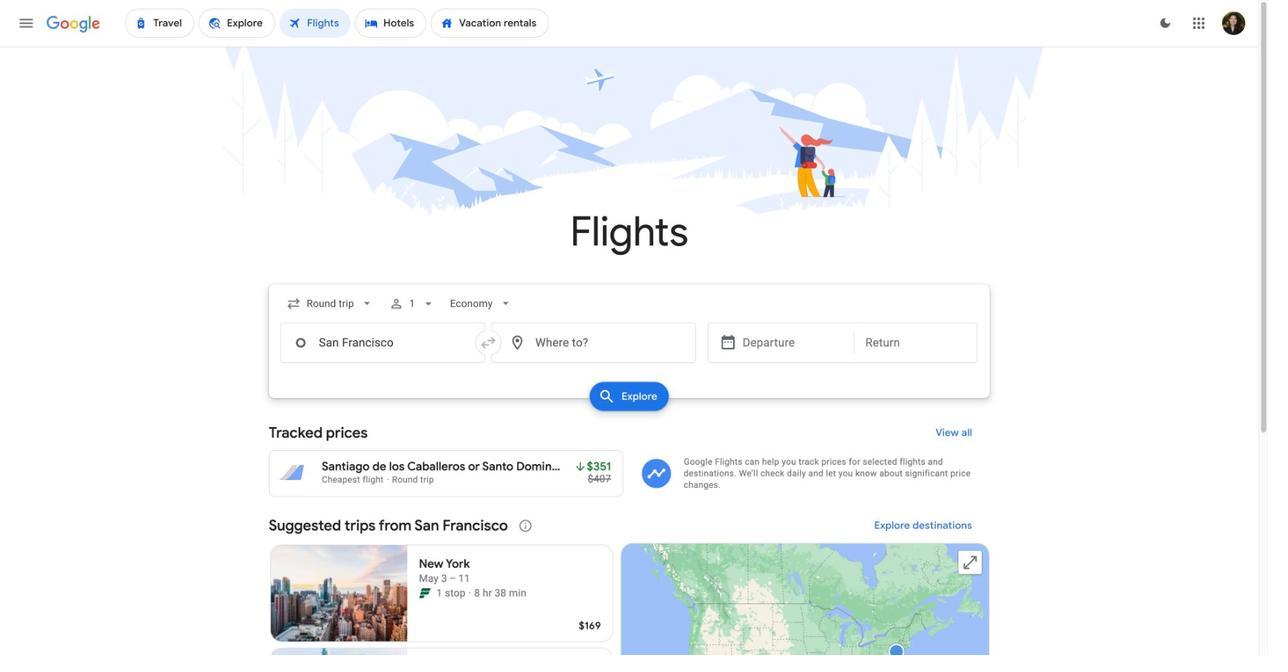 Task type: vqa. For each thing, say whether or not it's contained in the screenshot.
rightmost Continue
no



Task type: locate. For each thing, give the bounding box(es) containing it.
Where to?  text field
[[491, 323, 696, 363]]

 image
[[468, 586, 471, 601]]

Departure text field
[[743, 323, 843, 363]]

None field
[[280, 286, 380, 321], [444, 286, 519, 321], [280, 286, 380, 321], [444, 286, 519, 321]]

suggested trips from san francisco region
[[269, 509, 990, 656]]

main menu image
[[17, 15, 35, 32]]

407 US dollars text field
[[588, 473, 611, 485]]

Return text field
[[866, 323, 966, 363]]

169 US dollars text field
[[579, 620, 601, 633]]



Task type: describe. For each thing, give the bounding box(es) containing it.
351 US dollars text field
[[587, 460, 611, 474]]

Flight search field
[[257, 285, 1001, 416]]

Where from? text field
[[280, 323, 485, 363]]

change appearance image
[[1148, 6, 1183, 41]]

 image inside suggested trips from san francisco 'region'
[[468, 586, 471, 601]]

frontier image
[[419, 588, 431, 599]]

tracked prices region
[[269, 416, 990, 497]]



